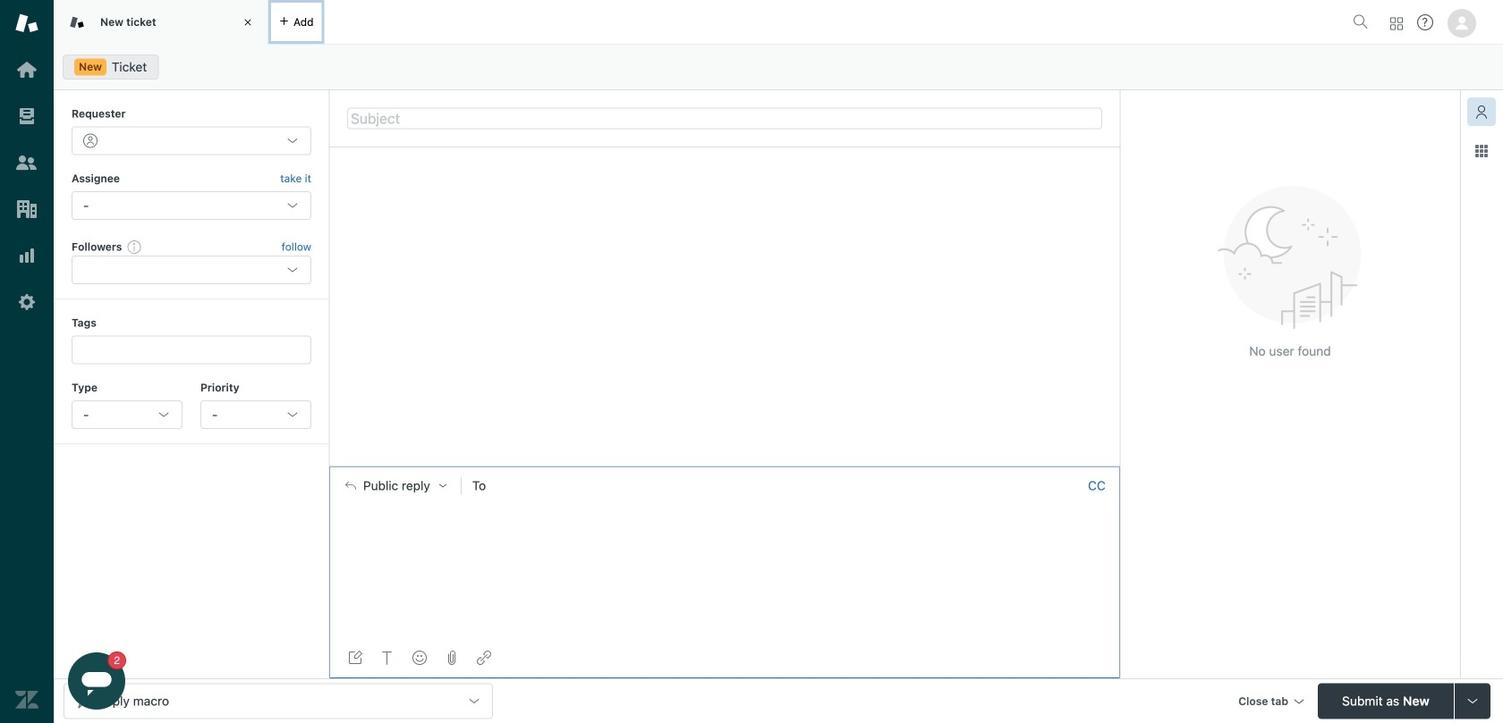 Task type: describe. For each thing, give the bounding box(es) containing it.
info on adding followers image
[[127, 240, 142, 254]]

zendesk support image
[[15, 12, 38, 35]]

Public reply composer text field
[[337, 505, 1112, 543]]

main element
[[0, 0, 54, 724]]

get help image
[[1418, 14, 1434, 30]]

get started image
[[15, 58, 38, 81]]

format text image
[[380, 651, 395, 666]]

reporting image
[[15, 244, 38, 268]]

secondary element
[[54, 49, 1503, 85]]

organizations image
[[15, 198, 38, 221]]



Task type: locate. For each thing, give the bounding box(es) containing it.
customer context image
[[1475, 105, 1489, 119]]

Subject field
[[347, 108, 1103, 129]]

tabs tab list
[[54, 0, 1346, 45]]

draft mode image
[[348, 651, 362, 666]]

close image
[[239, 13, 257, 31]]

views image
[[15, 105, 38, 128]]

zendesk products image
[[1391, 17, 1403, 30]]

admin image
[[15, 291, 38, 314]]

apps image
[[1475, 144, 1489, 158]]

add link (cmd k) image
[[477, 651, 491, 666]]

zendesk image
[[15, 689, 38, 712]]

insert emojis image
[[413, 651, 427, 666]]

displays possible ticket submission types image
[[1466, 695, 1480, 709]]

tab
[[54, 0, 268, 45]]

customers image
[[15, 151, 38, 175]]

add attachment image
[[445, 651, 459, 666]]



Task type: vqa. For each thing, say whether or not it's contained in the screenshot.
topmost arrow down image
no



